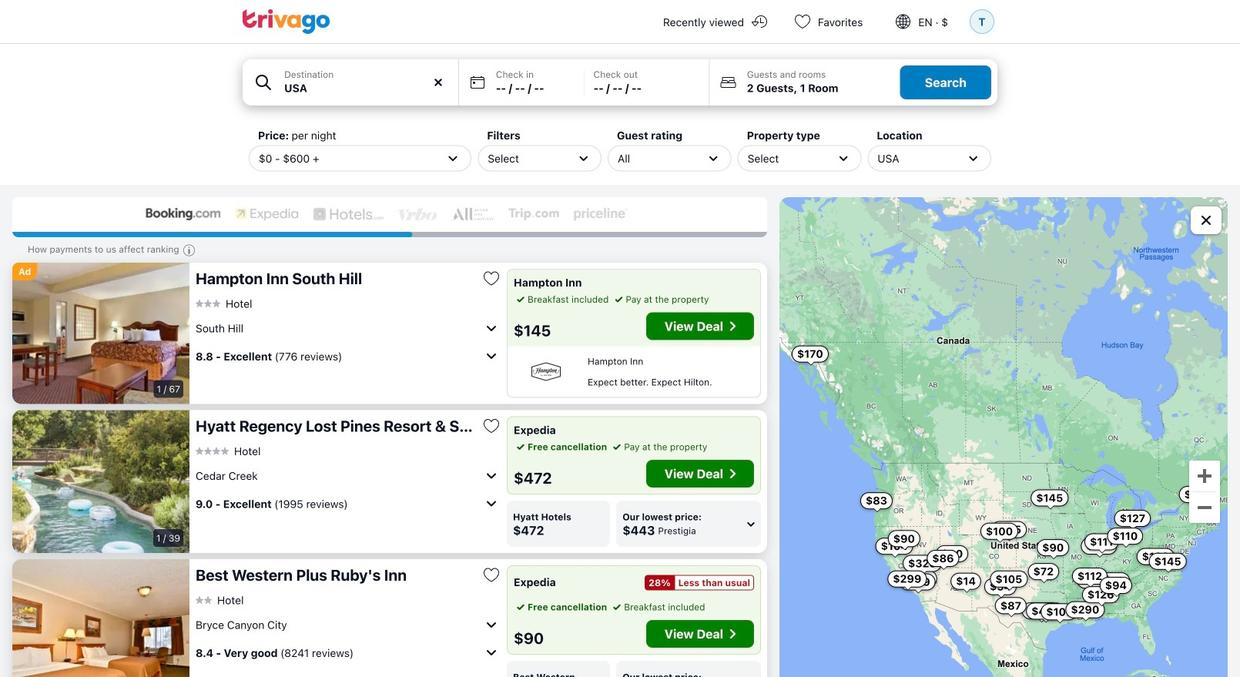 Task type: describe. For each thing, give the bounding box(es) containing it.
Where to? search field
[[284, 80, 449, 96]]

accor image
[[452, 207, 495, 222]]

expedia image
[[234, 207, 300, 222]]

hotels.com image
[[312, 207, 385, 222]]

trip.com image
[[507, 207, 561, 222]]

clear image
[[432, 76, 445, 89]]

map region
[[780, 197, 1229, 677]]

booking.com image
[[144, 207, 222, 222]]



Task type: locate. For each thing, give the bounding box(es) containing it.
hampton inn south hill, (south hill, usa) image
[[12, 263, 190, 404]]

hyatt regency lost pines resort & spa, (cedar creek, usa) image
[[12, 410, 190, 553]]

None field
[[243, 59, 458, 106]]

priceline image
[[573, 207, 629, 222]]

vrbo image
[[397, 207, 439, 222]]

hampton inn image
[[514, 361, 579, 383]]

best western plus ruby's inn, (bryce canyon city, usa) image
[[12, 560, 190, 677]]

trivago logo image
[[243, 9, 331, 34]]



